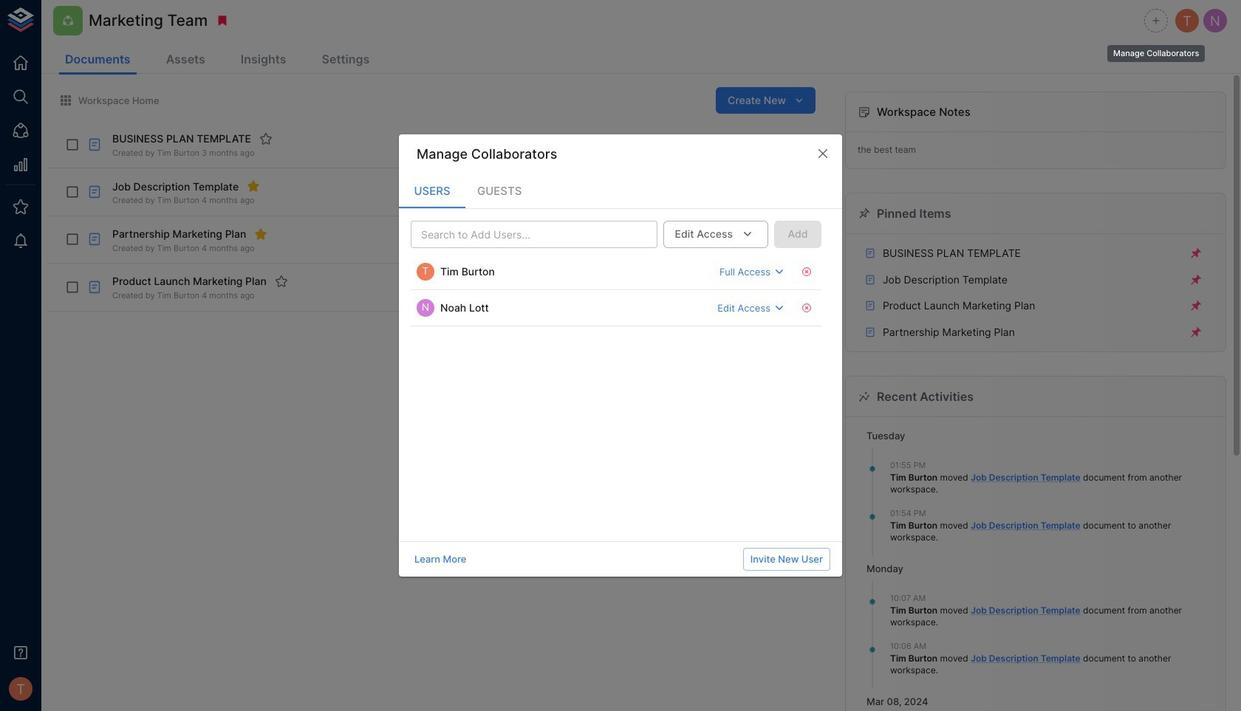 Task type: locate. For each thing, give the bounding box(es) containing it.
tab list
[[399, 173, 843, 209]]

0 vertical spatial unpin image
[[1190, 247, 1203, 260]]

unpin image
[[1190, 247, 1203, 260], [1190, 273, 1203, 286], [1190, 299, 1203, 313]]

unpin image
[[1190, 326, 1203, 339]]

1 vertical spatial unpin image
[[1190, 273, 1203, 286]]

dialog
[[399, 135, 843, 577]]

2 vertical spatial unpin image
[[1190, 299, 1203, 313]]

remove bookmark image
[[216, 14, 229, 27]]

3 unpin image from the top
[[1190, 299, 1203, 313]]

tooltip
[[1106, 35, 1207, 64]]



Task type: vqa. For each thing, say whether or not it's contained in the screenshot.
Search documents, folders and workspaces... text box
no



Task type: describe. For each thing, give the bounding box(es) containing it.
favorite image
[[275, 275, 288, 288]]

Search to Add Users... text field
[[415, 225, 629, 244]]

remove favorite image
[[255, 227, 268, 241]]

favorite image
[[259, 132, 273, 146]]

1 unpin image from the top
[[1190, 247, 1203, 260]]

remove favorite image
[[247, 180, 260, 193]]

2 unpin image from the top
[[1190, 273, 1203, 286]]



